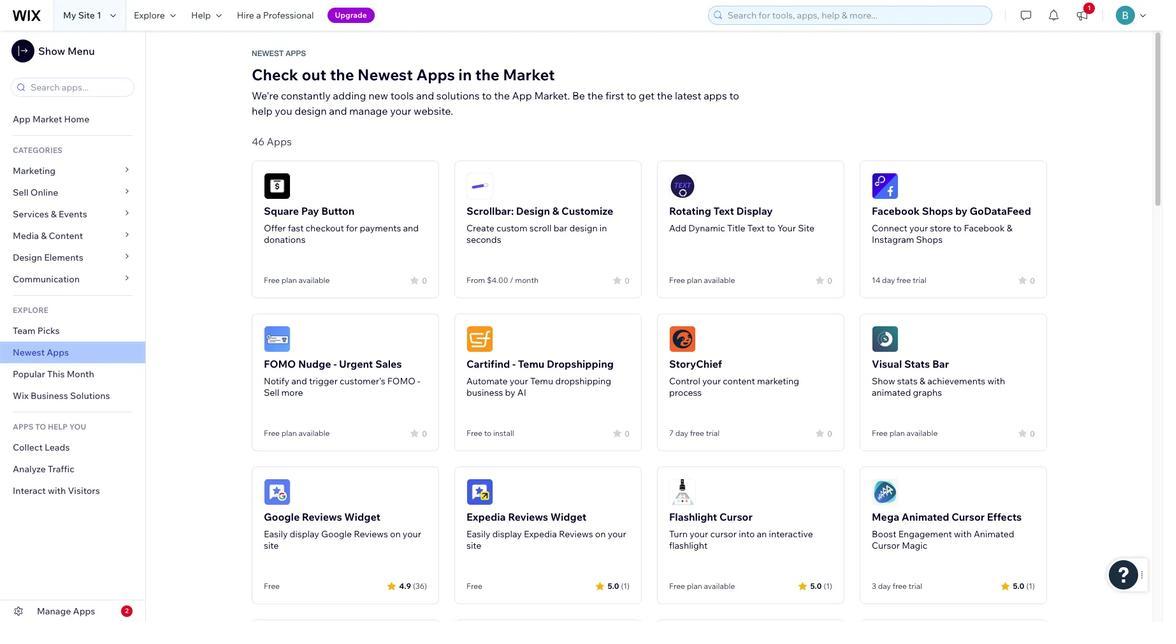 Task type: describe. For each thing, give the bounding box(es) containing it.
by inside facebook shops by godatafeed connect your store to facebook & instagram shops
[[956, 205, 968, 217]]

5.0 (1) for expedia reviews widget
[[608, 581, 630, 591]]

with inside the interact with visitors link
[[48, 485, 66, 497]]

0 horizontal spatial fomo
[[264, 358, 296, 370]]

cartifind - temu dropshipping automate your temu dropshipping business by ai
[[467, 358, 614, 398]]

show menu button
[[11, 40, 95, 62]]

title
[[727, 222, 746, 234]]

you
[[69, 422, 86, 432]]

Search for tools, apps, help & more... field
[[724, 6, 988, 24]]

3
[[872, 581, 876, 591]]

5.0 for flashlight cursor
[[810, 581, 822, 591]]

apps
[[704, 89, 727, 102]]

1 button
[[1068, 0, 1096, 31]]

services & events link
[[0, 203, 145, 225]]

my
[[63, 10, 76, 21]]

trigger
[[309, 375, 338, 387]]

business
[[31, 390, 68, 402]]

content
[[49, 230, 83, 242]]

boost
[[872, 528, 897, 540]]

1 vertical spatial expedia
[[524, 528, 557, 540]]

0 vertical spatial temu
[[518, 358, 545, 370]]

apps up solutions
[[416, 65, 455, 84]]

free plan available for urgent
[[264, 428, 330, 438]]

5.0 (1) for mega animated cursor effects
[[1013, 581, 1035, 591]]

& inside media & content link
[[41, 230, 47, 242]]

free for fomo nudge - urgent sales
[[264, 428, 280, 438]]

free for shops
[[897, 275, 911, 285]]

notify
[[264, 375, 289, 387]]

google reviews widget logo image
[[264, 479, 291, 505]]

engagement
[[899, 528, 952, 540]]

4.9 (36)
[[399, 581, 427, 591]]

Search apps... field
[[27, 78, 130, 96]]

& inside facebook shops by godatafeed connect your store to facebook & instagram shops
[[1007, 222, 1013, 234]]

traffic
[[48, 463, 74, 475]]

professional
[[263, 10, 314, 21]]

design inside sidebar element
[[13, 252, 42, 263]]

0 for visual stats bar
[[1030, 429, 1035, 438]]

wix business solutions
[[13, 390, 110, 402]]

app market home link
[[0, 108, 145, 130]]

the right be
[[587, 89, 603, 102]]

button
[[321, 205, 355, 217]]

your inside google reviews widget easily display google reviews on your site
[[403, 528, 421, 540]]

free for cartifind - temu dropshipping
[[467, 428, 483, 438]]

interact with visitors link
[[0, 480, 145, 502]]

rotating
[[669, 205, 711, 217]]

upgrade
[[335, 10, 367, 20]]

free for flashlight cursor
[[669, 581, 685, 591]]

automate
[[467, 375, 508, 387]]

sidebar element
[[0, 31, 146, 622]]

collect leads link
[[0, 437, 145, 458]]

team picks link
[[0, 320, 145, 342]]

available for add
[[704, 275, 735, 285]]

(1) for mega animated cursor effects
[[1027, 581, 1035, 591]]

we're constantly adding new tools and solutions to the app market. be the first to get the latest apps to help you design and manage your website.
[[252, 89, 739, 117]]

14
[[872, 275, 881, 285]]

your inside flashlight cursor turn your cursor into an interactive flashlight
[[690, 528, 708, 540]]

on for expedia reviews widget
[[595, 528, 606, 540]]

trial for animated
[[909, 581, 922, 591]]

wix
[[13, 390, 29, 402]]

your inside we're constantly adding new tools and solutions to the app market. be the first to get the latest apps to help you design and manage your website.
[[390, 105, 411, 117]]

menu
[[68, 45, 95, 57]]

apps up out
[[286, 49, 306, 58]]

stats
[[904, 358, 930, 370]]

app market home
[[13, 113, 89, 125]]

your inside expedia reviews widget easily display expedia reviews on your site
[[608, 528, 626, 540]]

your inside cartifind - temu dropshipping automate your temu dropshipping business by ai
[[510, 375, 528, 387]]

picks
[[37, 325, 60, 337]]

and up website.
[[416, 89, 434, 102]]

cursor inside flashlight cursor turn your cursor into an interactive flashlight
[[720, 511, 753, 523]]

team
[[13, 325, 35, 337]]

0 for square pay button
[[422, 276, 427, 285]]

storychief
[[669, 358, 722, 370]]

mega
[[872, 511, 900, 523]]

marketing link
[[0, 160, 145, 182]]

display
[[737, 205, 773, 217]]

connect
[[872, 222, 908, 234]]

cartifind
[[467, 358, 510, 370]]

(1) for expedia reviews widget
[[621, 581, 630, 591]]

the up the 'adding'
[[330, 65, 354, 84]]

the right get
[[657, 89, 673, 102]]

check
[[252, 65, 298, 84]]

apps right manage on the bottom left of page
[[73, 606, 95, 617]]

0 horizontal spatial 1
[[97, 10, 101, 21]]

free plan available for add
[[669, 275, 735, 285]]

and inside fomo nudge - urgent sales notify and trigger customer's fomo - sell more
[[291, 375, 307, 387]]

easily for expedia reviews widget
[[467, 528, 490, 540]]

0 for rotating text display
[[828, 276, 832, 285]]

to inside rotating text display add dynamic title text to your site
[[767, 222, 775, 234]]

pay
[[301, 205, 319, 217]]

with inside mega animated cursor effects boost engagement with animated cursor magic
[[954, 528, 972, 540]]

interact with visitors
[[13, 485, 100, 497]]

leads
[[45, 442, 70, 453]]

show menu
[[38, 45, 95, 57]]

show inside "button"
[[38, 45, 65, 57]]

design elements
[[13, 252, 83, 263]]

site for expedia reviews widget
[[467, 540, 482, 551]]

0 horizontal spatial text
[[714, 205, 734, 217]]

cartifind - temu dropshipping logo image
[[467, 326, 493, 353]]

custom
[[497, 222, 528, 234]]

categories
[[13, 145, 62, 155]]

0 horizontal spatial site
[[78, 10, 95, 21]]

help button
[[184, 0, 229, 31]]

0 for storychief
[[828, 429, 832, 438]]

trial for control
[[706, 428, 720, 438]]

hire a professional link
[[229, 0, 322, 31]]

scroll
[[530, 222, 552, 234]]

storychief logo image
[[669, 326, 696, 353]]

visitors
[[68, 485, 100, 497]]

interactive
[[769, 528, 813, 540]]

0 for scrollbar: design & customize
[[625, 276, 630, 285]]

manage
[[37, 606, 71, 617]]

0 for fomo nudge - urgent sales
[[422, 429, 427, 438]]

site for google reviews widget
[[264, 540, 279, 551]]

1 horizontal spatial newest
[[252, 49, 284, 58]]

square
[[264, 205, 299, 217]]

app inside we're constantly adding new tools and solutions to the app market. be the first to get the latest apps to help you design and manage your website.
[[512, 89, 532, 102]]

1 vertical spatial temu
[[530, 375, 553, 387]]

display for expedia
[[492, 528, 522, 540]]

- inside cartifind - temu dropshipping automate your temu dropshipping business by ai
[[512, 358, 516, 370]]

0 vertical spatial animated
[[902, 511, 950, 523]]

latest
[[675, 89, 702, 102]]

free plan available for offer
[[264, 275, 330, 285]]

explore
[[134, 10, 165, 21]]

into
[[739, 528, 755, 540]]

apps
[[13, 422, 33, 432]]

animated
[[872, 387, 911, 398]]

day for shops
[[882, 275, 895, 285]]

& inside visual stats bar show stats & achievements with animated graphs
[[920, 375, 926, 387]]

flashlight cursor turn your cursor into an interactive flashlight
[[669, 511, 813, 551]]

upgrade button
[[327, 8, 375, 23]]

hire
[[237, 10, 254, 21]]

(36)
[[413, 581, 427, 591]]

bar
[[554, 222, 568, 234]]

rotating text display add dynamic title text to your site
[[669, 205, 815, 234]]

check out the newest apps in the market
[[252, 65, 555, 84]]

from $4.00 / month
[[467, 275, 539, 285]]

to right the apps in the right top of the page
[[729, 89, 739, 102]]

customize
[[562, 205, 613, 217]]

popular this month link
[[0, 363, 145, 385]]

1 vertical spatial fomo
[[387, 375, 415, 387]]

turn
[[669, 528, 688, 540]]

sell inside fomo nudge - urgent sales notify and trigger customer's fomo - sell more
[[264, 387, 279, 398]]

1 horizontal spatial -
[[417, 375, 420, 387]]

and inside square pay button offer fast checkout for payments and donations
[[403, 222, 419, 234]]

scrollbar: design & customize create custom scroll bar design in seconds
[[467, 205, 613, 245]]

and down the 'adding'
[[329, 105, 347, 117]]

to
[[35, 422, 46, 432]]

1 vertical spatial facebook
[[964, 222, 1005, 234]]

sell online
[[13, 187, 58, 198]]

free for animated
[[893, 581, 907, 591]]

payments
[[360, 222, 401, 234]]

app inside 'link'
[[13, 113, 30, 125]]

month
[[515, 275, 539, 285]]

rotating text display logo image
[[669, 173, 696, 200]]

help
[[252, 105, 273, 117]]

solutions
[[437, 89, 480, 102]]

widget for expedia reviews widget
[[551, 511, 587, 523]]

0 for facebook shops by godatafeed
[[1030, 276, 1035, 285]]

install
[[493, 428, 514, 438]]



Task type: vqa. For each thing, say whether or not it's contained in the screenshot.


Task type: locate. For each thing, give the bounding box(es) containing it.
1 vertical spatial design
[[13, 252, 42, 263]]

0 vertical spatial in
[[459, 65, 472, 84]]

day for control
[[675, 428, 688, 438]]

1 horizontal spatial 5.0 (1)
[[810, 581, 832, 591]]

0 horizontal spatial in
[[459, 65, 472, 84]]

design inside the scrollbar: design & customize create custom scroll bar design in seconds
[[516, 205, 550, 217]]

2 display from the left
[[492, 528, 522, 540]]

0 for cartifind - temu dropshipping
[[625, 429, 630, 438]]

2 5.0 (1) from the left
[[810, 581, 832, 591]]

1 horizontal spatial in
[[600, 222, 607, 234]]

site down expedia reviews widget logo
[[467, 540, 482, 551]]

offer
[[264, 222, 286, 234]]

1 easily from the left
[[264, 528, 288, 540]]

2 site from the left
[[467, 540, 482, 551]]

to left get
[[627, 89, 636, 102]]

plan down flashlight
[[687, 581, 702, 591]]

cursor
[[720, 511, 753, 523], [952, 511, 985, 523], [872, 540, 900, 551]]

animated down effects
[[974, 528, 1015, 540]]

1
[[1088, 4, 1091, 12], [97, 10, 101, 21]]

and right payments
[[403, 222, 419, 234]]

2 easily from the left
[[467, 528, 490, 540]]

fomo nudge - urgent sales notify and trigger customer's fomo - sell more
[[264, 358, 420, 398]]

& inside services & events link
[[51, 208, 57, 220]]

design down media
[[13, 252, 42, 263]]

with inside visual stats bar show stats & achievements with animated graphs
[[988, 375, 1005, 387]]

expedia reviews widget easily display expedia reviews on your site
[[467, 511, 626, 551]]

show down visual
[[872, 375, 895, 387]]

1 site from the left
[[264, 540, 279, 551]]

we're
[[252, 89, 279, 102]]

fomo
[[264, 358, 296, 370], [387, 375, 415, 387]]

sell
[[13, 187, 28, 198], [264, 387, 279, 398]]

2 horizontal spatial (1)
[[1027, 581, 1035, 591]]

market up market.
[[503, 65, 555, 84]]

apps to help you
[[13, 422, 86, 432]]

5.0 (1) for flashlight cursor
[[810, 581, 832, 591]]

a
[[256, 10, 261, 21]]

free right 7
[[690, 428, 704, 438]]

free for control
[[690, 428, 704, 438]]

site right your
[[798, 222, 815, 234]]

to left your
[[767, 222, 775, 234]]

in up solutions
[[459, 65, 472, 84]]

fomo nudge - urgent sales logo image
[[264, 326, 291, 353]]

available
[[299, 275, 330, 285], [704, 275, 735, 285], [299, 428, 330, 438], [907, 428, 938, 438], [704, 581, 735, 591]]

plan for urgent
[[282, 428, 297, 438]]

to right solutions
[[482, 89, 492, 102]]

newest apps up check
[[252, 49, 306, 58]]

events
[[59, 208, 87, 220]]

plan down the donations
[[282, 275, 297, 285]]

help
[[191, 10, 211, 21]]

day right 7
[[675, 428, 688, 438]]

widget inside expedia reviews widget easily display expedia reviews on your site
[[551, 511, 587, 523]]

design down constantly
[[295, 105, 327, 117]]

on for google reviews widget
[[390, 528, 401, 540]]

solutions
[[70, 390, 110, 402]]

on inside expedia reviews widget easily display expedia reviews on your site
[[595, 528, 606, 540]]

by left godatafeed
[[956, 205, 968, 217]]

easily inside google reviews widget easily display google reviews on your site
[[264, 528, 288, 540]]

day right 3
[[878, 581, 891, 591]]

communication link
[[0, 268, 145, 290]]

0 vertical spatial expedia
[[467, 511, 506, 523]]

plan for offer
[[282, 275, 297, 285]]

& left events
[[51, 208, 57, 220]]

add
[[669, 222, 687, 234]]

0 horizontal spatial market
[[32, 113, 62, 125]]

by inside cartifind - temu dropshipping automate your temu dropshipping business by ai
[[505, 387, 515, 398]]

facebook shops by godatafeed logo image
[[872, 173, 899, 200]]

display down google reviews widget logo
[[290, 528, 319, 540]]

plan down more
[[282, 428, 297, 438]]

facebook down godatafeed
[[964, 222, 1005, 234]]

with right achievements
[[988, 375, 1005, 387]]

(1) for flashlight cursor
[[824, 581, 832, 591]]

fomo down sales
[[387, 375, 415, 387]]

2 widget from the left
[[551, 511, 587, 523]]

free plan available for your
[[669, 581, 735, 591]]

newest inside sidebar element
[[13, 347, 45, 358]]

your right automate
[[510, 375, 528, 387]]

1 vertical spatial newest
[[358, 65, 413, 84]]

your left turn
[[608, 528, 626, 540]]

2 horizontal spatial cursor
[[952, 511, 985, 523]]

1 horizontal spatial by
[[956, 205, 968, 217]]

magic
[[902, 540, 928, 551]]

flashlight
[[669, 540, 708, 551]]

analyze traffic link
[[0, 458, 145, 480]]

free plan available down more
[[264, 428, 330, 438]]

1 vertical spatial app
[[13, 113, 30, 125]]

1 horizontal spatial design
[[516, 205, 550, 217]]

0 horizontal spatial with
[[48, 485, 66, 497]]

apps up this
[[47, 347, 69, 358]]

free plan available down dynamic on the top of page
[[669, 275, 735, 285]]

with down "traffic"
[[48, 485, 66, 497]]

nudge
[[298, 358, 331, 370]]

& up 'bar' at the top
[[552, 205, 559, 217]]

0 vertical spatial fomo
[[264, 358, 296, 370]]

sales
[[375, 358, 402, 370]]

in inside the scrollbar: design & customize create custom scroll bar design in seconds
[[600, 222, 607, 234]]

plan for your
[[687, 581, 702, 591]]

square pay button logo image
[[264, 173, 291, 200]]

1 5.0 (1) from the left
[[608, 581, 630, 591]]

in
[[459, 65, 472, 84], [600, 222, 607, 234]]

1 horizontal spatial newest apps
[[252, 49, 306, 58]]

0 horizontal spatial design
[[295, 105, 327, 117]]

0 horizontal spatial newest apps
[[13, 347, 69, 358]]

1 horizontal spatial cursor
[[872, 540, 900, 551]]

your inside storychief control your content marketing process
[[702, 375, 721, 387]]

1 vertical spatial google
[[321, 528, 352, 540]]

plan down animated
[[890, 428, 905, 438]]

interact
[[13, 485, 46, 497]]

1 widget from the left
[[344, 511, 380, 523]]

5.0 for expedia reviews widget
[[608, 581, 619, 591]]

more
[[281, 387, 303, 398]]

available down graphs
[[907, 428, 938, 438]]

widget for google reviews widget
[[344, 511, 380, 523]]

to inside facebook shops by godatafeed connect your store to facebook & instagram shops
[[953, 222, 962, 234]]

newest apps inside sidebar element
[[13, 347, 69, 358]]

easily
[[264, 528, 288, 540], [467, 528, 490, 540]]

0 vertical spatial free
[[897, 275, 911, 285]]

visual stats bar logo image
[[872, 326, 899, 353]]

display for google
[[290, 528, 319, 540]]

sell left online
[[13, 187, 28, 198]]

0 horizontal spatial (1)
[[621, 581, 630, 591]]

newest up popular
[[13, 347, 45, 358]]

1 vertical spatial site
[[798, 222, 815, 234]]

0 horizontal spatial animated
[[902, 511, 950, 523]]

1 horizontal spatial (1)
[[824, 581, 832, 591]]

temu up ai
[[518, 358, 545, 370]]

& inside the scrollbar: design & customize create custom scroll bar design in seconds
[[552, 205, 559, 217]]

help
[[48, 422, 68, 432]]

sell inside sidebar element
[[13, 187, 28, 198]]

free right 14
[[897, 275, 911, 285]]

0 vertical spatial day
[[882, 275, 895, 285]]

home
[[64, 113, 89, 125]]

checkout
[[306, 222, 344, 234]]

shops
[[922, 205, 953, 217], [916, 234, 943, 245]]

your down "flashlight"
[[690, 528, 708, 540]]

1 horizontal spatial widget
[[551, 511, 587, 523]]

site inside rotating text display add dynamic title text to your site
[[798, 222, 815, 234]]

month
[[67, 368, 94, 380]]

plan down dynamic on the top of page
[[687, 275, 702, 285]]

0 vertical spatial show
[[38, 45, 65, 57]]

from
[[467, 275, 485, 285]]

2 on from the left
[[595, 528, 606, 540]]

1 horizontal spatial google
[[321, 528, 352, 540]]

temu
[[518, 358, 545, 370], [530, 375, 553, 387]]

market
[[503, 65, 555, 84], [32, 113, 62, 125]]

trial right 14
[[913, 275, 927, 285]]

media & content
[[13, 230, 83, 242]]

1 vertical spatial market
[[32, 113, 62, 125]]

1 vertical spatial day
[[675, 428, 688, 438]]

0 horizontal spatial design
[[13, 252, 42, 263]]

google
[[264, 511, 300, 523], [321, 528, 352, 540]]

& right media
[[41, 230, 47, 242]]

46
[[252, 135, 265, 148]]

available for urgent
[[299, 428, 330, 438]]

0 vertical spatial text
[[714, 205, 734, 217]]

your inside facebook shops by godatafeed connect your store to facebook & instagram shops
[[910, 222, 928, 234]]

design inside we're constantly adding new tools and solutions to the app market. be the first to get the latest apps to help you design and manage your website.
[[295, 105, 327, 117]]

0 vertical spatial facebook
[[872, 205, 920, 217]]

site inside expedia reviews widget easily display expedia reviews on your site
[[467, 540, 482, 551]]

in down customize
[[600, 222, 607, 234]]

market left home
[[32, 113, 62, 125]]

apps inside newest apps link
[[47, 347, 69, 358]]

an
[[757, 528, 767, 540]]

0 vertical spatial market
[[503, 65, 555, 84]]

2
[[125, 607, 129, 615]]

2 vertical spatial with
[[954, 528, 972, 540]]

0 horizontal spatial google
[[264, 511, 300, 523]]

design down customize
[[570, 222, 598, 234]]

available down the donations
[[299, 275, 330, 285]]

free
[[897, 275, 911, 285], [690, 428, 704, 438], [893, 581, 907, 591]]

popular this month
[[13, 368, 94, 380]]

0 horizontal spatial -
[[333, 358, 337, 370]]

your down "tools"
[[390, 105, 411, 117]]

0 horizontal spatial 5.0
[[608, 581, 619, 591]]

your down storychief
[[702, 375, 721, 387]]

1 (1) from the left
[[621, 581, 630, 591]]

free right 3
[[893, 581, 907, 591]]

cursor
[[710, 528, 737, 540]]

available for offer
[[299, 275, 330, 285]]

display inside expedia reviews widget easily display expedia reviews on your site
[[492, 528, 522, 540]]

1 vertical spatial design
[[570, 222, 598, 234]]

0 vertical spatial trial
[[913, 275, 927, 285]]

market inside 'link'
[[32, 113, 62, 125]]

show left the menu
[[38, 45, 65, 57]]

text
[[714, 205, 734, 217], [748, 222, 765, 234]]

facebook up connect on the top
[[872, 205, 920, 217]]

14 day free trial
[[872, 275, 927, 285]]

and right notify
[[291, 375, 307, 387]]

-
[[333, 358, 337, 370], [512, 358, 516, 370], [417, 375, 420, 387]]

trial for shops
[[913, 275, 927, 285]]

text down display
[[748, 222, 765, 234]]

1 horizontal spatial site
[[798, 222, 815, 234]]

your up 4.9 (36)
[[403, 528, 421, 540]]

- right customer's
[[417, 375, 420, 387]]

facebook
[[872, 205, 920, 217], [964, 222, 1005, 234]]

achievements
[[928, 375, 986, 387]]

2 (1) from the left
[[824, 581, 832, 591]]

app up categories
[[13, 113, 30, 125]]

scrollbar: design & customize logo image
[[467, 173, 493, 200]]

2 horizontal spatial -
[[512, 358, 516, 370]]

apps right 46
[[267, 135, 292, 148]]

be
[[572, 89, 585, 102]]

1 vertical spatial by
[[505, 387, 515, 398]]

expedia reviews widget logo image
[[467, 479, 493, 505]]

text up title on the top of the page
[[714, 205, 734, 217]]

collect
[[13, 442, 43, 453]]

2 vertical spatial newest
[[13, 347, 45, 358]]

team picks
[[13, 325, 60, 337]]

free plan available
[[264, 275, 330, 285], [669, 275, 735, 285], [264, 428, 330, 438], [872, 428, 938, 438], [669, 581, 735, 591]]

0 vertical spatial newest apps
[[252, 49, 306, 58]]

with right the 'engagement'
[[954, 528, 972, 540]]

0 horizontal spatial 5.0 (1)
[[608, 581, 630, 591]]

easily inside expedia reviews widget easily display expedia reviews on your site
[[467, 528, 490, 540]]

shops right instagram
[[916, 234, 943, 245]]

0 horizontal spatial widget
[[344, 511, 380, 523]]

0 horizontal spatial by
[[505, 387, 515, 398]]

day right 14
[[882, 275, 895, 285]]

0 vertical spatial site
[[78, 10, 95, 21]]

new
[[369, 89, 388, 102]]

analyze traffic
[[13, 463, 74, 475]]

show inside visual stats bar show stats & achievements with animated graphs
[[872, 375, 895, 387]]

design inside the scrollbar: design & customize create custom scroll bar design in seconds
[[570, 222, 598, 234]]

0 horizontal spatial display
[[290, 528, 319, 540]]

newest apps
[[252, 49, 306, 58], [13, 347, 69, 358]]

site
[[264, 540, 279, 551], [467, 540, 482, 551]]

1 horizontal spatial with
[[954, 528, 972, 540]]

available for your
[[704, 581, 735, 591]]

newest up check
[[252, 49, 284, 58]]

free plan available down flashlight
[[669, 581, 735, 591]]

1 display from the left
[[290, 528, 319, 540]]

marketing
[[13, 165, 56, 177]]

easily for google reviews widget
[[264, 528, 288, 540]]

1 horizontal spatial market
[[503, 65, 555, 84]]

available for show
[[907, 428, 938, 438]]

0 horizontal spatial site
[[264, 540, 279, 551]]

out
[[302, 65, 327, 84]]

site right my at the left of the page
[[78, 10, 95, 21]]

facebook shops by godatafeed connect your store to facebook & instagram shops
[[872, 205, 1031, 245]]

communication
[[13, 273, 82, 285]]

1 horizontal spatial expedia
[[524, 528, 557, 540]]

2 horizontal spatial 5.0
[[1013, 581, 1025, 591]]

newest apps down team picks
[[13, 347, 69, 358]]

manage
[[349, 105, 388, 117]]

trial right 7
[[706, 428, 720, 438]]

1 vertical spatial shops
[[916, 234, 943, 245]]

square pay button offer fast checkout for payments and donations
[[264, 205, 419, 245]]

storychief control your content marketing process
[[669, 358, 799, 398]]

free plan available down animated
[[872, 428, 938, 438]]

2 vertical spatial trial
[[909, 581, 922, 591]]

46 apps
[[252, 135, 292, 148]]

graphs
[[913, 387, 942, 398]]

my site 1
[[63, 10, 101, 21]]

sell left more
[[264, 387, 279, 398]]

3 5.0 (1) from the left
[[1013, 581, 1035, 591]]

& right stats
[[920, 375, 926, 387]]

0 horizontal spatial newest
[[13, 347, 45, 358]]

by left ai
[[505, 387, 515, 398]]

store
[[930, 222, 951, 234]]

free to install
[[467, 428, 514, 438]]

free for rotating text display
[[669, 275, 685, 285]]

0 horizontal spatial sell
[[13, 187, 28, 198]]

0 vertical spatial newest
[[252, 49, 284, 58]]

easily down expedia reviews widget logo
[[467, 528, 490, 540]]

available down dynamic on the top of page
[[704, 275, 735, 285]]

on inside google reviews widget easily display google reviews on your site
[[390, 528, 401, 540]]

website.
[[414, 105, 453, 117]]

services
[[13, 208, 49, 220]]

1 vertical spatial animated
[[974, 528, 1015, 540]]

1 5.0 from the left
[[608, 581, 619, 591]]

plan for add
[[687, 275, 702, 285]]

0 horizontal spatial facebook
[[872, 205, 920, 217]]

available down flashlight
[[704, 581, 735, 591]]

flashlight cursor logo image
[[669, 479, 696, 505]]

the right solutions
[[494, 89, 510, 102]]

3 (1) from the left
[[1027, 581, 1035, 591]]

3 5.0 from the left
[[1013, 581, 1025, 591]]

2 vertical spatial free
[[893, 581, 907, 591]]

1 inside button
[[1088, 4, 1091, 12]]

1 horizontal spatial text
[[748, 222, 765, 234]]

trial down magic
[[909, 581, 922, 591]]

media
[[13, 230, 39, 242]]

0 vertical spatial design
[[295, 105, 327, 117]]

& down godatafeed
[[1007, 222, 1013, 234]]

mega animated cursor effects logo image
[[872, 479, 899, 505]]

2 horizontal spatial newest
[[358, 65, 413, 84]]

0 vertical spatial shops
[[922, 205, 953, 217]]

cursor left effects
[[952, 511, 985, 523]]

online
[[30, 187, 58, 198]]

plan for show
[[890, 428, 905, 438]]

0 horizontal spatial cursor
[[720, 511, 753, 523]]

1 horizontal spatial on
[[595, 528, 606, 540]]

elements
[[44, 252, 83, 263]]

design up scroll
[[516, 205, 550, 217]]

1 vertical spatial in
[[600, 222, 607, 234]]

1 vertical spatial text
[[748, 222, 765, 234]]

market.
[[534, 89, 570, 102]]

2 horizontal spatial 5.0 (1)
[[1013, 581, 1035, 591]]

tools
[[391, 89, 414, 102]]

display inside google reviews widget easily display google reviews on your site
[[290, 528, 319, 540]]

1 horizontal spatial 1
[[1088, 4, 1091, 12]]

0 vertical spatial by
[[956, 205, 968, 217]]

temu right ai
[[530, 375, 553, 387]]

1 horizontal spatial 5.0
[[810, 581, 822, 591]]

cursor down mega
[[872, 540, 900, 551]]

1 horizontal spatial design
[[570, 222, 598, 234]]

to left install
[[484, 428, 492, 438]]

bar
[[932, 358, 949, 370]]

visual
[[872, 358, 902, 370]]

app left market.
[[512, 89, 532, 102]]

day for animated
[[878, 581, 891, 591]]

2 vertical spatial day
[[878, 581, 891, 591]]

free plan available for show
[[872, 428, 938, 438]]

free for square pay button
[[264, 275, 280, 285]]

free for visual stats bar
[[872, 428, 888, 438]]

site inside google reviews widget easily display google reviews on your site
[[264, 540, 279, 551]]

1 vertical spatial trial
[[706, 428, 720, 438]]

1 vertical spatial show
[[872, 375, 895, 387]]

1 horizontal spatial sell
[[264, 387, 279, 398]]

shops up store
[[922, 205, 953, 217]]

0 horizontal spatial show
[[38, 45, 65, 57]]

1 on from the left
[[390, 528, 401, 540]]

easily down google reviews widget logo
[[264, 528, 288, 540]]

- right cartifind
[[512, 358, 516, 370]]

animated up the 'engagement'
[[902, 511, 950, 523]]

1 vertical spatial newest apps
[[13, 347, 69, 358]]

site down google reviews widget logo
[[264, 540, 279, 551]]

widget inside google reviews widget easily display google reviews on your site
[[344, 511, 380, 523]]

available down more
[[299, 428, 330, 438]]

5.0 for mega animated cursor effects
[[1013, 581, 1025, 591]]

2 5.0 from the left
[[810, 581, 822, 591]]

dropshipping
[[547, 358, 614, 370]]

1 horizontal spatial easily
[[467, 528, 490, 540]]

0 horizontal spatial easily
[[264, 528, 288, 540]]

your left store
[[910, 222, 928, 234]]

newest up new
[[358, 65, 413, 84]]

0 vertical spatial with
[[988, 375, 1005, 387]]

mega animated cursor effects boost engagement with animated cursor magic
[[872, 511, 1022, 551]]

2 horizontal spatial with
[[988, 375, 1005, 387]]

trial
[[913, 275, 927, 285], [706, 428, 720, 438], [909, 581, 922, 591]]

fomo up notify
[[264, 358, 296, 370]]

1 horizontal spatial animated
[[974, 528, 1015, 540]]

to right store
[[953, 222, 962, 234]]

your
[[390, 105, 411, 117], [910, 222, 928, 234], [510, 375, 528, 387], [702, 375, 721, 387], [403, 528, 421, 540], [608, 528, 626, 540], [690, 528, 708, 540]]

business
[[467, 387, 503, 398]]

the up we're constantly adding new tools and solutions to the app market. be the first to get the latest apps to help you design and manage your website.
[[475, 65, 500, 84]]

apps
[[286, 49, 306, 58], [416, 65, 455, 84], [267, 135, 292, 148], [47, 347, 69, 358], [73, 606, 95, 617]]

0 vertical spatial sell
[[13, 187, 28, 198]]

1 horizontal spatial fomo
[[387, 375, 415, 387]]

1 horizontal spatial show
[[872, 375, 895, 387]]



